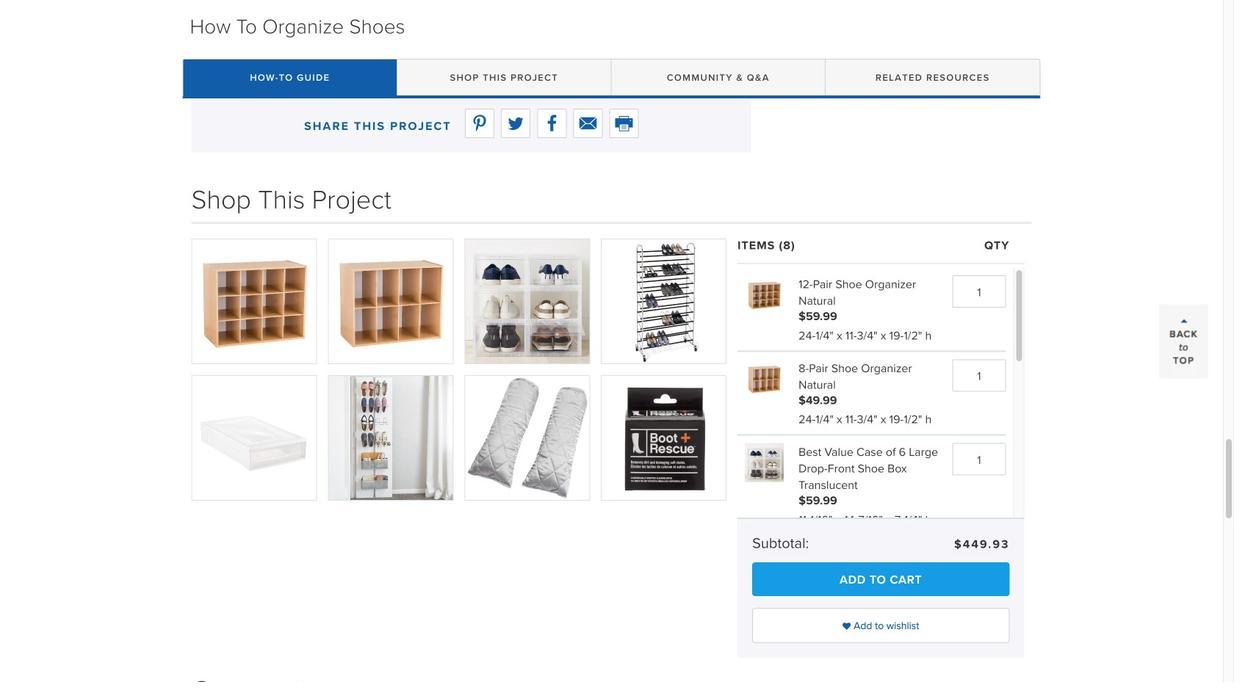 Task type: locate. For each thing, give the bounding box(es) containing it.
facebook image
[[547, 105, 557, 122]]

None number field
[[952, 265, 1006, 298], [952, 349, 1006, 382], [952, 433, 1006, 466], [952, 265, 1006, 298], [952, 349, 1006, 382], [952, 433, 1006, 466]]

back to top image
[[1159, 305, 1209, 379]]

freestanding racks image
[[191, 0, 472, 54]]

print image
[[615, 104, 633, 121]]

p&v: how to organize your shoes image
[[192, 229, 316, 353], [329, 229, 453, 353], [465, 229, 589, 353], [602, 229, 726, 353], [745, 265, 784, 304], [745, 349, 784, 388], [192, 366, 316, 490], [329, 366, 453, 490], [465, 366, 589, 490], [602, 366, 726, 490], [745, 433, 784, 472]]

email image
[[579, 102, 597, 120]]



Task type: describe. For each thing, give the bounding box(es) containing it.
twitter image
[[508, 105, 524, 122]]

pinterest p image
[[473, 105, 486, 122]]



